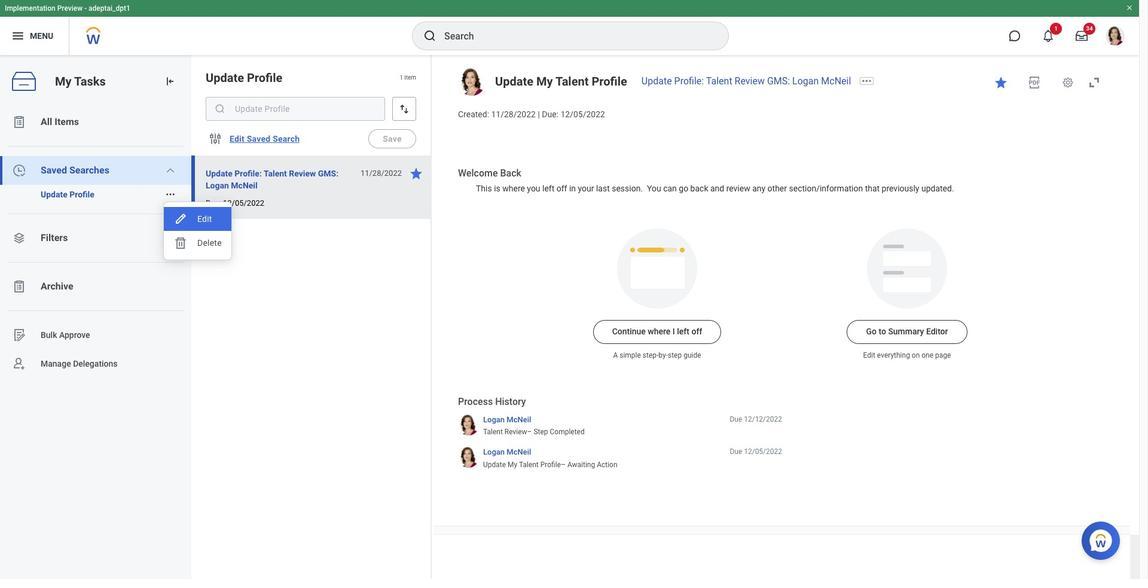 Task type: describe. For each thing, give the bounding box(es) containing it.
rename image
[[12, 328, 26, 342]]

review inside update profile: talent review gms: logan mcneil
[[289, 169, 316, 178]]

justify image
[[11, 29, 25, 43]]

history
[[496, 396, 526, 408]]

gear image
[[1063, 77, 1075, 89]]

related actions image
[[165, 189, 176, 200]]

searches
[[69, 165, 109, 176]]

welcome
[[458, 167, 498, 179]]

|
[[538, 110, 540, 119]]

your
[[578, 184, 594, 193]]

on
[[912, 351, 920, 360]]

step-
[[643, 351, 659, 360]]

due 12/05/2022
[[730, 448, 783, 456]]

to
[[879, 327, 887, 337]]

saved inside dropdown button
[[41, 165, 67, 176]]

a simple step-by-step guide
[[614, 351, 702, 360]]

off inside welcome back this is where you left off in your last session.  you can go back and review any other section/information that previously updated.
[[557, 184, 568, 193]]

update profile button
[[0, 185, 160, 204]]

my for update my talent profile – awaiting action
[[508, 461, 518, 469]]

tasks
[[74, 74, 106, 88]]

inbox large image
[[1076, 30, 1088, 42]]

completed
[[550, 428, 585, 436]]

chevron down image
[[166, 166, 176, 175]]

continue where i left off
[[613, 327, 703, 337]]

back
[[501, 167, 522, 179]]

user plus image
[[12, 357, 26, 371]]

search image
[[214, 103, 226, 115]]

bulk
[[41, 330, 57, 340]]

gms: inside update profile: talent review gms: logan mcneil
[[318, 169, 339, 178]]

my for update my talent profile
[[537, 74, 553, 89]]

items
[[55, 116, 79, 127]]

profile inside process history region
[[541, 461, 561, 469]]

back
[[691, 184, 709, 193]]

section/information
[[790, 184, 864, 193]]

logan inside 'button'
[[206, 181, 229, 190]]

34
[[1087, 25, 1094, 32]]

filters
[[41, 232, 68, 244]]

talent review – step completed
[[483, 428, 585, 436]]

by-
[[659, 351, 668, 360]]

manage delegations
[[41, 359, 118, 368]]

perspective image
[[12, 231, 26, 245]]

adeptai_dpt1
[[89, 4, 130, 13]]

12/05/2022 for due: 12/05/2022
[[223, 199, 265, 208]]

go to summary editor button
[[848, 320, 968, 344]]

process history
[[458, 396, 526, 408]]

due: inside item list element
[[206, 199, 221, 208]]

update profile: talent review gms: logan mcneil button
[[206, 166, 354, 193]]

everything
[[878, 351, 911, 360]]

my tasks
[[55, 74, 106, 88]]

save button
[[369, 129, 416, 148]]

edit image
[[174, 212, 188, 226]]

edit saved search button
[[225, 127, 305, 151]]

delegations
[[73, 359, 118, 368]]

clipboard image
[[12, 279, 26, 294]]

continue
[[613, 327, 646, 337]]

0 vertical spatial update profile: talent review gms: logan mcneil
[[642, 75, 852, 87]]

logan mcneil button for review
[[483, 415, 532, 425]]

item
[[405, 74, 416, 81]]

update profile inside 'update profile' button
[[41, 190, 94, 199]]

created: 11/28/2022 | due: 12/05/2022
[[458, 110, 605, 119]]

update my talent profile
[[495, 74, 628, 89]]

delete
[[197, 238, 222, 248]]

0 vertical spatial gms:
[[768, 75, 791, 87]]

Search Workday  search field
[[445, 23, 704, 49]]

0 horizontal spatial star image
[[409, 166, 424, 181]]

go
[[867, 327, 877, 337]]

due: 12/05/2022
[[206, 199, 265, 208]]

view printable version (pdf) image
[[1028, 75, 1042, 90]]

is
[[494, 184, 501, 193]]

34 button
[[1069, 23, 1096, 49]]

saved searches button
[[0, 156, 191, 185]]

menu
[[30, 31, 53, 40]]

edit button
[[164, 207, 231, 231]]

update inside update profile: talent review gms: logan mcneil
[[206, 169, 233, 178]]

bulk approve
[[41, 330, 90, 340]]

left inside welcome back this is where you left off in your last session.  you can go back and review any other section/information that previously updated.
[[543, 184, 555, 193]]

1 for 1 item
[[400, 74, 403, 81]]

continue where i left off button
[[593, 320, 722, 344]]

my tasks element
[[0, 55, 191, 579]]

i
[[673, 327, 675, 337]]

filters button
[[0, 224, 191, 253]]

session.
[[612, 184, 643, 193]]

step
[[668, 351, 682, 360]]

this
[[476, 184, 492, 193]]

implementation
[[5, 4, 55, 13]]

last
[[597, 184, 610, 193]]

edit for edit
[[197, 214, 212, 224]]

1 horizontal spatial 11/28/2022
[[492, 110, 536, 119]]

process
[[458, 396, 493, 408]]

logan mcneil button for my
[[483, 447, 532, 458]]

step
[[534, 428, 548, 436]]

manage
[[41, 359, 71, 368]]

saved searches
[[41, 165, 109, 176]]

awaiting
[[568, 461, 595, 469]]

update inside button
[[41, 190, 67, 199]]

a
[[614, 351, 618, 360]]

in
[[570, 184, 576, 193]]

where inside button
[[648, 327, 671, 337]]

can go
[[664, 184, 689, 193]]

due for due 12/05/2022
[[730, 448, 743, 456]]

manage delegations link
[[0, 349, 191, 378]]

-
[[84, 4, 87, 13]]

preview
[[57, 4, 83, 13]]

update profile: talent review gms: logan mcneil inside 'button'
[[206, 169, 339, 190]]

11/28/2022 inside item list element
[[361, 169, 402, 178]]



Task type: vqa. For each thing, say whether or not it's contained in the screenshot.
THE CORPORATE LEARNING
no



Task type: locate. For each thing, give the bounding box(es) containing it.
update
[[206, 71, 244, 85], [495, 74, 534, 89], [642, 75, 672, 87], [206, 169, 233, 178], [41, 190, 67, 199], [483, 461, 506, 469]]

talent
[[556, 74, 589, 89], [707, 75, 733, 87], [264, 169, 287, 178], [483, 428, 503, 436], [519, 461, 539, 469]]

review inside process history region
[[505, 428, 528, 436]]

1 horizontal spatial my
[[508, 461, 518, 469]]

edit right 'configure' icon
[[230, 134, 245, 144]]

1 horizontal spatial update profile: talent review gms: logan mcneil
[[642, 75, 852, 87]]

1 vertical spatial 11/28/2022
[[361, 169, 402, 178]]

– left step
[[528, 428, 532, 436]]

profile inside item list element
[[247, 71, 283, 85]]

1 item
[[400, 74, 416, 81]]

11/28/2022 down save button
[[361, 169, 402, 178]]

employee's photo (logan mcneil) image
[[458, 68, 486, 96]]

2 horizontal spatial edit
[[864, 351, 876, 360]]

and review
[[711, 184, 751, 193]]

1 horizontal spatial gms:
[[768, 75, 791, 87]]

saved right clock check image at the top left of the page
[[41, 165, 67, 176]]

0 horizontal spatial left
[[543, 184, 555, 193]]

1 logan mcneil button from the top
[[483, 415, 532, 425]]

1
[[1055, 25, 1058, 32], [400, 74, 403, 81]]

0 vertical spatial saved
[[247, 134, 271, 144]]

0 vertical spatial 12/05/2022
[[561, 110, 605, 119]]

transformation import image
[[164, 75, 176, 87]]

update profile: talent review gms: logan mcneil link
[[642, 75, 852, 87]]

fullscreen image
[[1088, 75, 1102, 90]]

edit for edit saved search
[[230, 134, 245, 144]]

11/28/2022 left |
[[492, 110, 536, 119]]

logan
[[793, 75, 819, 87], [206, 181, 229, 190], [483, 415, 505, 424], [483, 448, 505, 457]]

guide
[[684, 351, 702, 360]]

12/05/2022 inside item list element
[[223, 199, 265, 208]]

1 vertical spatial saved
[[41, 165, 67, 176]]

0 vertical spatial logan mcneil
[[483, 415, 532, 424]]

1 vertical spatial due:
[[206, 199, 221, 208]]

review
[[735, 75, 765, 87], [289, 169, 316, 178], [505, 428, 528, 436]]

saved
[[247, 134, 271, 144], [41, 165, 67, 176]]

1 vertical spatial left
[[677, 327, 690, 337]]

1 vertical spatial logan mcneil button
[[483, 447, 532, 458]]

update profile down saved searches
[[41, 190, 94, 199]]

1 horizontal spatial 1
[[1055, 25, 1058, 32]]

0 horizontal spatial 11/28/2022
[[361, 169, 402, 178]]

1 vertical spatial review
[[289, 169, 316, 178]]

11/28/2022
[[492, 110, 536, 119], [361, 169, 402, 178]]

0 vertical spatial where
[[503, 184, 525, 193]]

implementation preview -   adeptai_dpt1
[[5, 4, 130, 13]]

logan mcneil for my
[[483, 448, 532, 457]]

1 horizontal spatial review
[[505, 428, 528, 436]]

approve
[[59, 330, 90, 340]]

None text field
[[206, 97, 385, 121]]

sort image
[[399, 103, 410, 115]]

0 vertical spatial due:
[[542, 110, 559, 119]]

off left the in
[[557, 184, 568, 193]]

1 vertical spatial –
[[561, 461, 566, 469]]

1 horizontal spatial 12/05/2022
[[561, 110, 605, 119]]

2 vertical spatial review
[[505, 428, 528, 436]]

1 due from the top
[[730, 415, 743, 424]]

my down talent review – step completed
[[508, 461, 518, 469]]

edit for edit everything on one page
[[864, 351, 876, 360]]

trash image
[[174, 236, 188, 250]]

profile inside button
[[70, 190, 94, 199]]

where left the i
[[648, 327, 671, 337]]

my left tasks
[[55, 74, 72, 88]]

logan mcneil down history
[[483, 415, 532, 424]]

12/05/2022 inside process history region
[[744, 448, 783, 456]]

0 horizontal spatial gms:
[[318, 169, 339, 178]]

update profile inside item list element
[[206, 71, 283, 85]]

all items
[[41, 116, 79, 127]]

close environment banner image
[[1127, 4, 1134, 11]]

2 horizontal spatial my
[[537, 74, 553, 89]]

0 horizontal spatial update profile
[[41, 190, 94, 199]]

off
[[557, 184, 568, 193], [692, 327, 703, 337]]

update profile: talent review gms: logan mcneil
[[642, 75, 852, 87], [206, 169, 339, 190]]

search
[[273, 134, 300, 144]]

my inside process history region
[[508, 461, 518, 469]]

save
[[383, 134, 402, 144]]

1 horizontal spatial due:
[[542, 110, 559, 119]]

due down due 12/12/2022 on the bottom right
[[730, 448, 743, 456]]

one
[[922, 351, 934, 360]]

item list element
[[191, 55, 432, 579]]

2 due from the top
[[730, 448, 743, 456]]

0 horizontal spatial review
[[289, 169, 316, 178]]

saved left search
[[247, 134, 271, 144]]

list
[[0, 108, 191, 378]]

1 vertical spatial logan mcneil
[[483, 448, 532, 457]]

1 vertical spatial profile:
[[235, 169, 262, 178]]

you
[[527, 184, 541, 193]]

update my talent profile – awaiting action
[[483, 461, 618, 469]]

2 logan mcneil from the top
[[483, 448, 532, 457]]

notifications large image
[[1043, 30, 1055, 42]]

1 vertical spatial update profile
[[41, 190, 94, 199]]

0 vertical spatial 11/28/2022
[[492, 110, 536, 119]]

1 horizontal spatial star image
[[994, 75, 1009, 90]]

gms:
[[768, 75, 791, 87], [318, 169, 339, 178]]

star image down save button
[[409, 166, 424, 181]]

1 horizontal spatial left
[[677, 327, 690, 337]]

created:
[[458, 110, 489, 119]]

0 vertical spatial profile:
[[675, 75, 704, 87]]

0 horizontal spatial my
[[55, 74, 72, 88]]

2 horizontal spatial 12/05/2022
[[744, 448, 783, 456]]

0 vertical spatial left
[[543, 184, 555, 193]]

0 vertical spatial off
[[557, 184, 568, 193]]

page
[[936, 351, 952, 360]]

my up |
[[537, 74, 553, 89]]

logan mcneil button
[[483, 415, 532, 425], [483, 447, 532, 458]]

due for due 12/12/2022
[[730, 415, 743, 424]]

2 vertical spatial edit
[[864, 351, 876, 360]]

0 horizontal spatial where
[[503, 184, 525, 193]]

all items button
[[0, 108, 191, 136]]

where inside welcome back this is where you left off in your last session.  you can go back and review any other section/information that previously updated.
[[503, 184, 525, 193]]

0 vertical spatial due
[[730, 415, 743, 424]]

logan mcneil button down talent review – step completed
[[483, 447, 532, 458]]

12/05/2022 for due 12/05/2022
[[744, 448, 783, 456]]

where down back
[[503, 184, 525, 193]]

go to summary editor
[[867, 327, 949, 337]]

due: up delete
[[206, 199, 221, 208]]

edit inside button
[[230, 134, 245, 144]]

logan mcneil for review
[[483, 415, 532, 424]]

1 vertical spatial star image
[[409, 166, 424, 181]]

0 vertical spatial star image
[[994, 75, 1009, 90]]

1 horizontal spatial profile:
[[675, 75, 704, 87]]

12/05/2022 down update my talent profile
[[561, 110, 605, 119]]

left inside button
[[677, 327, 690, 337]]

menu
[[164, 207, 231, 255]]

logan mcneil
[[483, 415, 532, 424], [483, 448, 532, 457]]

–
[[528, 428, 532, 436], [561, 461, 566, 469]]

off inside button
[[692, 327, 703, 337]]

none text field inside item list element
[[206, 97, 385, 121]]

archive
[[41, 281, 73, 292]]

1 inside button
[[1055, 25, 1058, 32]]

all
[[41, 116, 52, 127]]

edit
[[230, 134, 245, 144], [197, 214, 212, 224], [864, 351, 876, 360]]

edit saved search
[[230, 134, 300, 144]]

left right the i
[[677, 327, 690, 337]]

due left 12/12/2022
[[730, 415, 743, 424]]

12/05/2022 down 12/12/2022
[[744, 448, 783, 456]]

0 horizontal spatial update profile: talent review gms: logan mcneil
[[206, 169, 339, 190]]

welcome back this is where you left off in your last session.  you can go back and review any other section/information that previously updated.
[[458, 167, 955, 193]]

1 right notifications large icon on the right
[[1055, 25, 1058, 32]]

where
[[503, 184, 525, 193], [648, 327, 671, 337]]

other
[[768, 184, 787, 193]]

off right the i
[[692, 327, 703, 337]]

0 horizontal spatial due:
[[206, 199, 221, 208]]

1 vertical spatial off
[[692, 327, 703, 337]]

0 vertical spatial 1
[[1055, 25, 1058, 32]]

mcneil
[[822, 75, 852, 87], [231, 181, 258, 190], [507, 415, 532, 424], [507, 448, 532, 457]]

1 horizontal spatial where
[[648, 327, 671, 337]]

1 vertical spatial gms:
[[318, 169, 339, 178]]

update profile
[[206, 71, 283, 85], [41, 190, 94, 199]]

0 horizontal spatial 1
[[400, 74, 403, 81]]

delete button
[[164, 231, 231, 255]]

profile
[[247, 71, 283, 85], [592, 74, 628, 89], [70, 190, 94, 199], [541, 461, 561, 469]]

edit right edit image
[[197, 214, 212, 224]]

menu banner
[[0, 0, 1140, 55]]

due 12/12/2022
[[730, 415, 783, 424]]

0 vertical spatial edit
[[230, 134, 245, 144]]

0 vertical spatial –
[[528, 428, 532, 436]]

0 horizontal spatial saved
[[41, 165, 67, 176]]

0 horizontal spatial edit
[[197, 214, 212, 224]]

edit down the go
[[864, 351, 876, 360]]

1 horizontal spatial update profile
[[206, 71, 283, 85]]

1 inside item list element
[[400, 74, 403, 81]]

0 vertical spatial update profile
[[206, 71, 283, 85]]

2 horizontal spatial review
[[735, 75, 765, 87]]

menu button
[[0, 17, 69, 55]]

archive button
[[0, 272, 191, 301]]

logan mcneil button down history
[[483, 415, 532, 425]]

0 horizontal spatial –
[[528, 428, 532, 436]]

0 vertical spatial logan mcneil button
[[483, 415, 532, 425]]

profile logan mcneil image
[[1106, 26, 1126, 48]]

1 for 1
[[1055, 25, 1058, 32]]

edit everything on one page
[[864, 351, 952, 360]]

clock check image
[[12, 163, 26, 178]]

1 vertical spatial due
[[730, 448, 743, 456]]

left right you
[[543, 184, 555, 193]]

1 vertical spatial 1
[[400, 74, 403, 81]]

0 horizontal spatial 12/05/2022
[[223, 199, 265, 208]]

12/12/2022
[[744, 415, 783, 424]]

1 horizontal spatial off
[[692, 327, 703, 337]]

– left awaiting in the bottom of the page
[[561, 461, 566, 469]]

summary
[[889, 327, 925, 337]]

1 logan mcneil from the top
[[483, 415, 532, 424]]

simple
[[620, 351, 641, 360]]

12/05/2022 down update profile: talent review gms: logan mcneil 'button' on the left top of page
[[223, 199, 265, 208]]

my
[[55, 74, 72, 88], [537, 74, 553, 89], [508, 461, 518, 469]]

bulk approve link
[[0, 321, 191, 349]]

configure image
[[208, 132, 223, 146]]

2 logan mcneil button from the top
[[483, 447, 532, 458]]

1 horizontal spatial –
[[561, 461, 566, 469]]

action
[[597, 461, 618, 469]]

0 horizontal spatial off
[[557, 184, 568, 193]]

1 vertical spatial update profile: talent review gms: logan mcneil
[[206, 169, 339, 190]]

1 button
[[1036, 23, 1063, 49]]

logan mcneil down talent review – step completed
[[483, 448, 532, 457]]

clipboard image
[[12, 115, 26, 129]]

profile:
[[675, 75, 704, 87], [235, 169, 262, 178]]

0 vertical spatial review
[[735, 75, 765, 87]]

update inside process history region
[[483, 461, 506, 469]]

star image left view printable version (pdf) image
[[994, 75, 1009, 90]]

search image
[[423, 29, 437, 43]]

menu containing edit
[[164, 207, 231, 255]]

left
[[543, 184, 555, 193], [677, 327, 690, 337]]

editor
[[927, 327, 949, 337]]

talent inside update profile: talent review gms: logan mcneil
[[264, 169, 287, 178]]

any
[[753, 184, 766, 193]]

2 vertical spatial 12/05/2022
[[744, 448, 783, 456]]

1 horizontal spatial edit
[[230, 134, 245, 144]]

profile: inside update profile: talent review gms: logan mcneil
[[235, 169, 262, 178]]

saved inside button
[[247, 134, 271, 144]]

1 vertical spatial edit
[[197, 214, 212, 224]]

process history region
[[458, 396, 783, 474]]

list containing all items
[[0, 108, 191, 378]]

1 vertical spatial 12/05/2022
[[223, 199, 265, 208]]

mcneil inside 'button'
[[231, 181, 258, 190]]

star image
[[994, 75, 1009, 90], [409, 166, 424, 181]]

0 horizontal spatial profile:
[[235, 169, 262, 178]]

update profile up search image
[[206, 71, 283, 85]]

edit inside button
[[197, 214, 212, 224]]

1 horizontal spatial saved
[[247, 134, 271, 144]]

1 vertical spatial where
[[648, 327, 671, 337]]

1 left item on the top left of the page
[[400, 74, 403, 81]]

due: right |
[[542, 110, 559, 119]]

updated.
[[922, 184, 955, 193]]

that previously
[[866, 184, 920, 193]]



